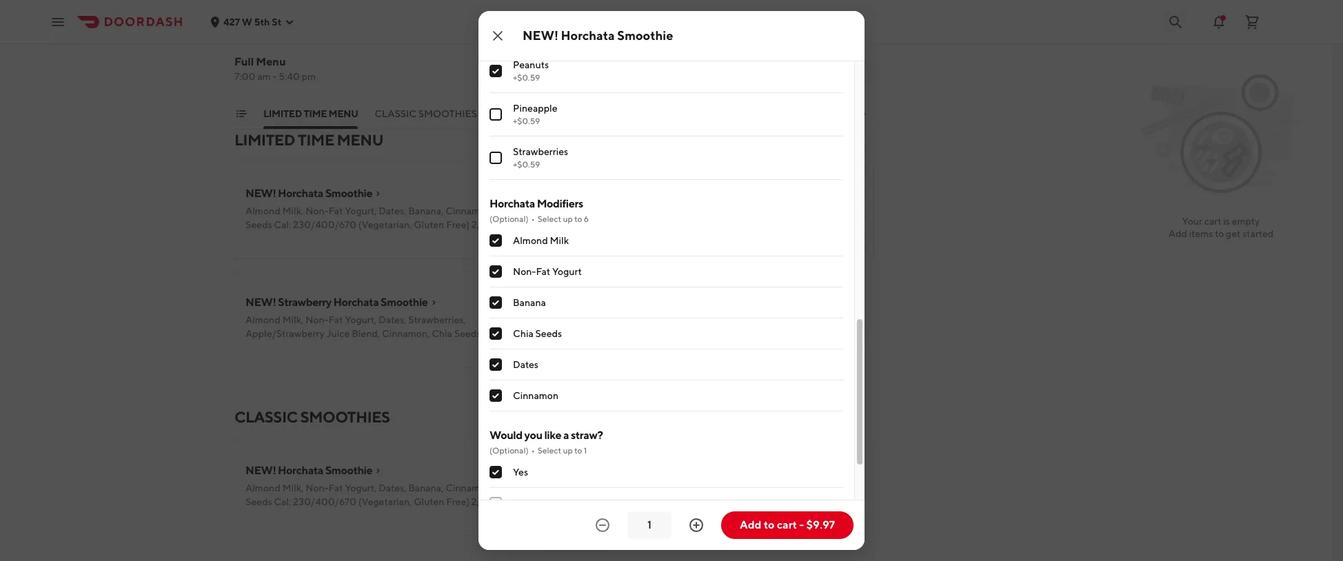 Task type: vqa. For each thing, say whether or not it's contained in the screenshot.
DoorDash on Twitter "Image"
no



Task type: locate. For each thing, give the bounding box(es) containing it.
• up almond
[[531, 214, 535, 224]]

your
[[1182, 216, 1202, 227]]

smoothies for specialty smoothies 'button'
[[548, 108, 607, 119]]

non-fat yogurt
[[513, 266, 582, 277]]

horchata modifiers group
[[489, 196, 843, 412]]

1 select from the top
[[538, 214, 561, 224]]

straw?
[[571, 429, 603, 442]]

new! strawberry horchata smoothie
[[245, 296, 428, 309]]

0 vertical spatial select
[[538, 214, 561, 224]]

almond milk
[[513, 235, 569, 246]]

to left 6
[[574, 214, 582, 224]]

• down you
[[531, 445, 535, 456]]

group containing peanuts
[[489, 0, 843, 180]]

decrease quantity by 1 image
[[594, 517, 611, 534]]

smoothies inside 'button'
[[548, 108, 607, 119]]

2 horizontal spatial smoothies
[[548, 108, 607, 119]]

new! horchata smoothie
[[523, 28, 673, 43], [245, 187, 372, 200], [245, 464, 372, 477]]

up down a
[[563, 445, 573, 456]]

to left "get"
[[1215, 228, 1224, 239]]

full menu 7:00 am - 5:40 pm
[[234, 55, 316, 82]]

6
[[584, 214, 589, 224]]

+$0.59 inside pineapple +$0.59
[[513, 116, 540, 126]]

limited time menu
[[263, 108, 358, 119], [234, 131, 383, 149]]

1 horizontal spatial cart
[[1204, 216, 1221, 227]]

1 vertical spatial up
[[563, 445, 573, 456]]

1 vertical spatial select
[[538, 445, 561, 456]]

open menu image
[[50, 13, 66, 30]]

items
[[1189, 228, 1213, 239]]

to inside would you like a straw? (optional) • select up to 1
[[574, 445, 582, 456]]

1 horizontal spatial -
[[799, 518, 804, 532]]

+$0.59 for peanuts
[[513, 72, 540, 83]]

(optional)
[[489, 214, 529, 224], [489, 445, 529, 456]]

like
[[544, 429, 561, 442]]

2 vertical spatial new! horchata smoothie
[[245, 464, 372, 477]]

2 select from the top
[[538, 445, 561, 456]]

$9.97
[[806, 518, 835, 532]]

- right am
[[273, 71, 277, 82]]

+$0.59 down peanuts
[[513, 72, 540, 83]]

strawberries
[[513, 146, 568, 157]]

0 vertical spatial •
[[531, 214, 535, 224]]

1 vertical spatial classic
[[234, 408, 298, 426]]

classic smoothies
[[375, 108, 477, 119], [234, 408, 390, 426]]

+$0.59 for strawberries
[[513, 159, 540, 170]]

increase quantity by 1 image
[[688, 517, 705, 534]]

0 vertical spatial classic
[[375, 108, 416, 119]]

peanuts +$0.59
[[513, 59, 549, 83]]

horchata
[[561, 28, 615, 43], [278, 187, 323, 200], [489, 197, 535, 210], [333, 296, 379, 309], [278, 464, 323, 477]]

seeds
[[535, 328, 562, 339]]

cart
[[1204, 216, 1221, 227], [777, 518, 797, 532]]

(optional) up almond milk option
[[489, 214, 529, 224]]

time
[[304, 108, 327, 119], [298, 131, 334, 149]]

select down modifiers
[[538, 214, 561, 224]]

classic
[[375, 108, 416, 119], [234, 408, 298, 426]]

limited
[[263, 108, 302, 119], [234, 131, 295, 149]]

(optional) down would
[[489, 445, 529, 456]]

+$0.59 down pineapple on the left top
[[513, 116, 540, 126]]

cart inside your cart is empty add items to get started
[[1204, 216, 1221, 227]]

strawberries +$0.59
[[513, 146, 568, 170]]

select down like
[[538, 445, 561, 456]]

smoothie
[[617, 28, 673, 43], [325, 187, 372, 200], [381, 296, 428, 309], [325, 464, 372, 477]]

add to cart - $9.97
[[740, 518, 835, 532]]

add inside your cart is empty add items to get started
[[1168, 228, 1187, 239]]

superfruit
[[770, 108, 831, 119]]

1 • from the top
[[531, 214, 535, 224]]

started
[[1242, 228, 1274, 239]]

select
[[538, 214, 561, 224], [538, 445, 561, 456]]

None checkbox
[[489, 21, 502, 34], [489, 108, 502, 121], [489, 21, 502, 34], [489, 108, 502, 121]]

0 items, open order cart image
[[1244, 13, 1260, 30]]

1 vertical spatial new! horchata smoothie
[[245, 187, 372, 200]]

+$0.59 inside peanuts +$0.59
[[513, 72, 540, 83]]

smoothies
[[418, 108, 477, 119], [548, 108, 607, 119], [300, 408, 390, 426]]

to inside 'horchata modifiers (optional) • select up to 6'
[[574, 214, 582, 224]]

add inside button
[[740, 518, 761, 532]]

pineapple
[[513, 103, 557, 114]]

Non-Fat Yogurt checkbox
[[489, 265, 502, 278]]

a
[[563, 429, 569, 442]]

Chia Seeds checkbox
[[489, 327, 502, 340]]

0 vertical spatial up
[[563, 214, 573, 224]]

2 up from the top
[[563, 445, 573, 456]]

new!
[[523, 28, 558, 43], [245, 187, 276, 200], [245, 296, 276, 309], [245, 464, 276, 477]]

2 +$0.59 from the top
[[513, 72, 540, 83]]

1 vertical spatial •
[[531, 445, 535, 456]]

bowls
[[833, 108, 870, 119]]

0 vertical spatial new! horchata smoothie
[[523, 28, 673, 43]]

4 +$0.59 from the top
[[513, 159, 540, 170]]

cart left $9.97
[[777, 518, 797, 532]]

7:00
[[234, 71, 255, 82]]

cart left is
[[1204, 216, 1221, 227]]

classic inside button
[[375, 108, 416, 119]]

smoothies inside button
[[418, 108, 477, 119]]

new! horchata smoothie inside dialog
[[523, 28, 673, 43]]

fat
[[536, 266, 550, 277]]

yogurt
[[552, 266, 582, 277]]

None checkbox
[[489, 65, 502, 77], [489, 152, 502, 164], [489, 65, 502, 77], [489, 152, 502, 164]]

1 vertical spatial (optional)
[[489, 445, 529, 456]]

new! inside the new! horchata smoothie dialog
[[523, 28, 558, 43]]

strawberry
[[278, 296, 331, 309]]

milk
[[550, 235, 569, 246]]

group
[[489, 0, 843, 180]]

1
[[584, 445, 587, 456]]

superfruit bowls
[[770, 108, 870, 119]]

1 vertical spatial -
[[799, 518, 804, 532]]

limited down am
[[234, 131, 295, 149]]

Cinnamon checkbox
[[489, 390, 502, 402]]

to
[[574, 214, 582, 224], [1215, 228, 1224, 239], [574, 445, 582, 456], [764, 518, 775, 532]]

up inside would you like a straw? (optional) • select up to 1
[[563, 445, 573, 456]]

limited down 5:40
[[263, 108, 302, 119]]

• inside would you like a straw? (optional) • select up to 1
[[531, 445, 535, 456]]

up down modifiers
[[563, 214, 573, 224]]

up
[[563, 214, 573, 224], [563, 445, 573, 456]]

2 • from the top
[[531, 445, 535, 456]]

1 horizontal spatial classic
[[375, 108, 416, 119]]

+$0.59
[[513, 29, 540, 39], [513, 72, 540, 83], [513, 116, 540, 126], [513, 159, 540, 170]]

1 vertical spatial cart
[[777, 518, 797, 532]]

0 vertical spatial menu
[[329, 108, 358, 119]]

1 up from the top
[[563, 214, 573, 224]]

to left $9.97
[[764, 518, 775, 532]]

would you like a straw? (optional) • select up to 1
[[489, 429, 603, 456]]

1 vertical spatial menu
[[337, 131, 383, 149]]

classic smoothies button
[[375, 107, 477, 129]]

•
[[531, 214, 535, 224], [531, 445, 535, 456]]

w
[[242, 16, 252, 27]]

2 (optional) from the top
[[489, 445, 529, 456]]

0 horizontal spatial -
[[273, 71, 277, 82]]

up inside 'horchata modifiers (optional) • select up to 6'
[[563, 214, 573, 224]]

menu
[[329, 108, 358, 119], [337, 131, 383, 149]]

add
[[1168, 228, 1187, 239], [513, 234, 532, 245], [839, 234, 858, 245], [513, 343, 532, 354], [839, 512, 858, 523], [740, 518, 761, 532]]

+$0.59 down strawberries
[[513, 159, 540, 170]]

add button
[[505, 229, 541, 251], [830, 229, 866, 251], [505, 338, 541, 360], [830, 506, 866, 528]]

1 horizontal spatial smoothies
[[418, 108, 477, 119]]

0 horizontal spatial cart
[[777, 518, 797, 532]]

3 +$0.59 from the top
[[513, 116, 540, 126]]

Current quantity is 1 number field
[[636, 518, 663, 533]]

to left 1
[[574, 445, 582, 456]]

st
[[272, 16, 282, 27]]

0 vertical spatial -
[[273, 71, 277, 82]]

0 vertical spatial cart
[[1204, 216, 1221, 227]]

+$0.59 right the close new! horchata smoothie image
[[513, 29, 540, 39]]

(optional) inside 'horchata modifiers (optional) • select up to 6'
[[489, 214, 529, 224]]

Almond Milk checkbox
[[489, 234, 502, 247]]

- left $9.97
[[799, 518, 804, 532]]

1 (optional) from the top
[[489, 214, 529, 224]]

is
[[1223, 216, 1230, 227]]

0 vertical spatial (optional)
[[489, 214, 529, 224]]

-
[[273, 71, 277, 82], [799, 518, 804, 532]]

+$0.59 inside "strawberries +$0.59"
[[513, 159, 540, 170]]



Task type: describe. For each thing, give the bounding box(es) containing it.
0 vertical spatial limited
[[263, 108, 302, 119]]

Item Search search field
[[676, 65, 863, 80]]

non-
[[513, 266, 536, 277]]

would you like a straw? group
[[489, 428, 843, 519]]

superfruit bowls button
[[770, 107, 870, 129]]

specialty smoothies
[[494, 108, 607, 119]]

yes
[[513, 467, 528, 478]]

5th
[[254, 16, 270, 27]]

1 vertical spatial limited
[[234, 131, 295, 149]]

get
[[1226, 228, 1241, 239]]

select inside would you like a straw? (optional) • select up to 1
[[538, 445, 561, 456]]

Banana checkbox
[[489, 296, 502, 309]]

would
[[489, 429, 522, 442]]

close new! horchata smoothie image
[[489, 28, 506, 44]]

427 w 5th st button
[[210, 16, 295, 27]]

chia seeds
[[513, 328, 562, 339]]

427
[[223, 16, 240, 27]]

0 vertical spatial classic smoothies
[[375, 108, 477, 119]]

to inside your cart is empty add items to get started
[[1215, 228, 1224, 239]]

• inside 'horchata modifiers (optional) • select up to 6'
[[531, 214, 535, 224]]

smoothie inside the new! horchata smoothie dialog
[[617, 28, 673, 43]]

to inside button
[[764, 518, 775, 532]]

you
[[524, 429, 542, 442]]

5:40
[[279, 71, 300, 82]]

scroll menu navigation right image
[[858, 108, 869, 119]]

0 horizontal spatial smoothies
[[300, 408, 390, 426]]

horchata modifiers (optional) • select up to 6
[[489, 197, 589, 224]]

- inside add to cart - $9.97 button
[[799, 518, 804, 532]]

empty
[[1232, 216, 1260, 227]]

1 vertical spatial classic smoothies
[[234, 408, 390, 426]]

no
[[513, 498, 526, 509]]

almond
[[513, 235, 548, 246]]

0 horizontal spatial classic
[[234, 408, 298, 426]]

Yes checkbox
[[489, 466, 502, 478]]

0 vertical spatial limited time menu
[[263, 108, 358, 119]]

menu
[[256, 55, 286, 68]]

(optional) inside would you like a straw? (optional) • select up to 1
[[489, 445, 529, 456]]

banana
[[513, 297, 546, 308]]

add to cart - $9.97 button
[[721, 512, 854, 539]]

427 w 5th st
[[223, 16, 282, 27]]

dates
[[513, 359, 538, 370]]

1 vertical spatial time
[[298, 131, 334, 149]]

cinnamon
[[513, 390, 558, 401]]

select inside 'horchata modifiers (optional) • select up to 6'
[[538, 214, 561, 224]]

1 vertical spatial limited time menu
[[234, 131, 383, 149]]

- inside full menu 7:00 am - 5:40 pm
[[273, 71, 277, 82]]

specialty
[[494, 108, 546, 119]]

specialty smoothies button
[[494, 107, 607, 129]]

cart inside button
[[777, 518, 797, 532]]

pineapple +$0.59
[[513, 103, 557, 126]]

smoothies for classic smoothies button
[[418, 108, 477, 119]]

am
[[257, 71, 271, 82]]

horchata inside 'horchata modifiers (optional) • select up to 6'
[[489, 197, 535, 210]]

notification bell image
[[1211, 13, 1227, 30]]

your cart is empty add items to get started
[[1168, 216, 1274, 239]]

Dates checkbox
[[489, 359, 502, 371]]

full
[[234, 55, 254, 68]]

new! horchata smoothie dialog
[[478, 0, 865, 550]]

modifiers
[[537, 197, 583, 210]]

peanuts
[[513, 59, 549, 70]]

pm
[[302, 71, 316, 82]]

chia
[[513, 328, 533, 339]]

+$0.59 for pineapple
[[513, 116, 540, 126]]

0 vertical spatial time
[[304, 108, 327, 119]]

1 +$0.59 from the top
[[513, 29, 540, 39]]



